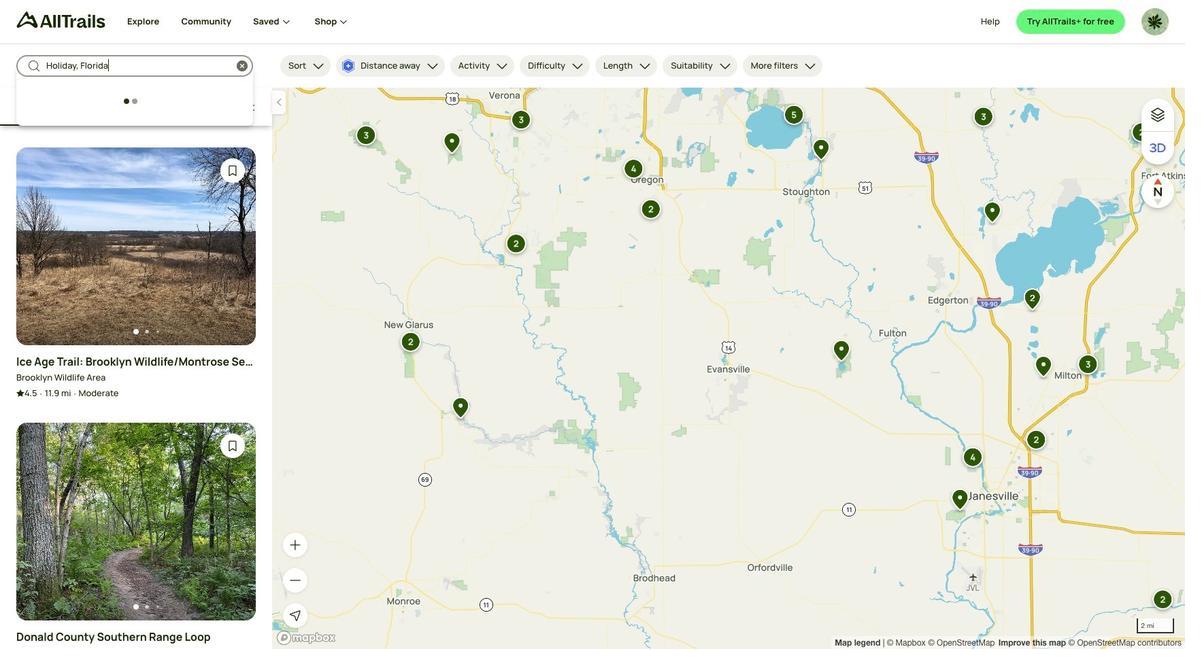 Task type: vqa. For each thing, say whether or not it's contained in the screenshot.
jamaica link at the bottom
no



Task type: locate. For each thing, give the bounding box(es) containing it.
navigate previous image
[[33, 515, 46, 529]]

1 vertical spatial add to list image
[[226, 439, 239, 453]]

tab list
[[0, 88, 272, 126]]

zoom map in image
[[288, 539, 302, 552]]

reset north and pitch image
[[1144, 178, 1172, 205]]

2 add to list image from the top
[[226, 439, 239, 453]]

navigate next image
[[226, 515, 239, 529]]

kendall image
[[1142, 8, 1169, 35]]

tab
[[0, 88, 132, 126], [132, 88, 272, 126]]

map options image
[[1150, 107, 1166, 123]]

None search field
[[16, 55, 253, 126]]

1 add to list image from the top
[[226, 164, 239, 178]]

dialog
[[0, 0, 1185, 650]]

0 vertical spatial add to list image
[[226, 164, 239, 178]]

map region
[[272, 88, 1185, 650]]

zoom map out image
[[288, 574, 302, 588]]

add to list image
[[226, 164, 239, 178], [226, 439, 239, 453]]

add to list image for navigate next image on the left bottom
[[226, 439, 239, 453]]



Task type: describe. For each thing, give the bounding box(es) containing it.
navigate previous image
[[33, 240, 46, 253]]

Evansville, Wisconsin field
[[46, 59, 233, 73]]

current location image
[[288, 610, 302, 623]]

navigate next image
[[226, 240, 239, 253]]

clear image
[[235, 59, 249, 73]]

enable 3d map image
[[1150, 140, 1166, 156]]

2 tab from the left
[[132, 88, 272, 126]]

add to list image for navigate next icon
[[226, 164, 239, 178]]

1 tab from the left
[[0, 88, 132, 126]]



